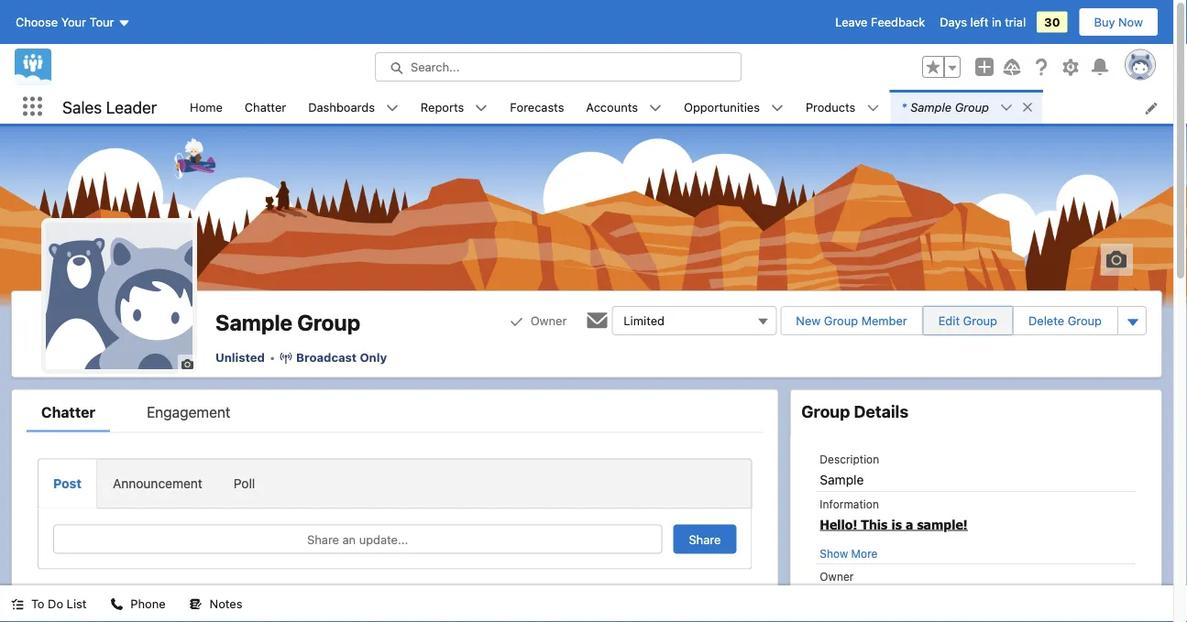 Task type: describe. For each thing, give the bounding box(es) containing it.
leave
[[835, 15, 868, 29]]

chatter for topmost chatter link
[[245, 100, 286, 113]]

left
[[971, 15, 989, 29]]

notes
[[210, 597, 242, 611]]

sample!
[[917, 517, 968, 532]]

list item containing *
[[891, 90, 1043, 124]]

group inside list item
[[955, 100, 989, 114]]

share an update... button
[[53, 525, 662, 554]]

hello!
[[820, 517, 857, 532]]

dashboards list item
[[297, 90, 410, 124]]

products
[[806, 100, 856, 113]]

tour
[[89, 15, 114, 29]]

dashboards
[[308, 100, 375, 113]]

announcement link
[[97, 460, 218, 508]]

member
[[862, 314, 907, 328]]

edit group
[[939, 314, 998, 328]]

group for delete group
[[1068, 314, 1102, 328]]

leave feedback
[[835, 15, 925, 29]]

only
[[360, 350, 387, 364]]

notes button
[[178, 586, 253, 623]]

limited
[[624, 314, 665, 328]]

edit
[[939, 314, 960, 328]]

group details
[[802, 402, 909, 421]]

group for edit group
[[963, 314, 998, 328]]

post
[[53, 476, 82, 491]]

share for share
[[689, 533, 721, 546]]

details
[[854, 402, 909, 421]]

share an update...
[[307, 533, 408, 546]]

engagement
[[147, 403, 231, 421]]

forecasts
[[510, 100, 564, 113]]

text default image inside to do list button
[[11, 598, 24, 611]]

poll
[[234, 476, 255, 491]]

choose your tour button
[[15, 7, 132, 37]]

delete group
[[1029, 314, 1102, 328]]

Email Notifications, Limited button
[[612, 306, 777, 336]]

show more
[[820, 547, 878, 560]]

choose
[[16, 15, 58, 29]]

delete group button
[[1014, 307, 1117, 335]]

broadcast
[[296, 350, 357, 364]]

list
[[67, 597, 87, 611]]

leave feedback link
[[835, 15, 925, 29]]

30
[[1044, 15, 1060, 29]]

dashboards link
[[297, 90, 386, 124]]

text default image inside opportunities list item
[[771, 102, 784, 114]]

now
[[1119, 15, 1143, 29]]

description sample
[[820, 453, 879, 487]]

share for share an update...
[[307, 533, 339, 546]]

accounts list item
[[575, 90, 673, 124]]

*
[[902, 100, 907, 114]]

an
[[342, 533, 356, 546]]

sample group
[[215, 310, 361, 336]]

home link
[[179, 90, 234, 124]]

opportunities list item
[[673, 90, 795, 124]]

text default image inside notes button
[[189, 598, 202, 611]]

choose your tour
[[16, 15, 114, 29]]

unlisted
[[215, 350, 265, 364]]

new
[[796, 314, 821, 328]]

accounts
[[586, 100, 638, 113]]

sample for sample
[[820, 472, 864, 487]]

group for sample group
[[297, 310, 361, 336]]

buy now
[[1094, 15, 1143, 29]]

text default image inside products 'list item'
[[867, 102, 880, 114]]

search... button
[[375, 52, 742, 82]]

your
[[61, 15, 86, 29]]

reports
[[421, 100, 464, 113]]

text default image inside phone button
[[110, 598, 123, 611]]

post link
[[39, 460, 97, 508]]

opportunities
[[684, 100, 760, 113]]

to do list button
[[0, 586, 98, 623]]

reports list item
[[410, 90, 499, 124]]

group up description
[[802, 402, 850, 421]]

poll link
[[218, 460, 271, 508]]

products list item
[[795, 90, 891, 124]]

1 vertical spatial text default image
[[586, 310, 608, 332]]

owner button
[[495, 306, 583, 336]]

products link
[[795, 90, 867, 124]]

buy now button
[[1079, 7, 1159, 37]]

trial
[[1005, 15, 1026, 29]]

days
[[940, 15, 967, 29]]

text default image inside accounts list item
[[649, 102, 662, 114]]

phone button
[[99, 586, 177, 623]]



Task type: vqa. For each thing, say whether or not it's contained in the screenshot.
Case to the left
no



Task type: locate. For each thing, give the bounding box(es) containing it.
1 horizontal spatial text default image
[[586, 310, 608, 332]]

0 horizontal spatial sample
[[215, 310, 293, 336]]

share
[[307, 533, 339, 546], [689, 533, 721, 546]]

* sample group
[[902, 100, 989, 114]]

sample down description
[[820, 472, 864, 487]]

sort by:
[[38, 608, 78, 621]]

tab list containing post
[[38, 459, 752, 509]]

group inside button
[[963, 314, 998, 328]]

engagement link
[[132, 401, 245, 432]]

information
[[820, 498, 879, 511]]

phone
[[131, 597, 166, 611]]

1 horizontal spatial owner
[[820, 570, 854, 583]]

reports link
[[410, 90, 475, 124]]

list containing home
[[179, 90, 1174, 124]]

text default image left limited
[[586, 310, 608, 332]]

1 vertical spatial owner
[[820, 570, 854, 583]]

0 horizontal spatial share
[[307, 533, 339, 546]]

chatter for the left chatter link
[[41, 403, 95, 421]]

sample right *
[[911, 100, 952, 114]]

0 horizontal spatial text default image
[[110, 598, 123, 611]]

show more link
[[820, 547, 878, 560]]

group
[[955, 100, 989, 114], [297, 310, 361, 336], [824, 314, 858, 328], [963, 314, 998, 328], [1068, 314, 1102, 328], [802, 402, 850, 421]]

to
[[31, 597, 44, 611]]

sample inside list item
[[911, 100, 952, 114]]

share button
[[673, 525, 737, 554]]

2 vertical spatial sample
[[820, 472, 864, 487]]

more
[[851, 547, 878, 560]]

description
[[820, 453, 879, 466]]

sample inside description sample
[[820, 472, 864, 487]]

chatter
[[245, 100, 286, 113], [41, 403, 95, 421]]

list item
[[891, 90, 1043, 124]]

to do list
[[31, 597, 87, 611]]

announcement
[[113, 476, 202, 491]]

group right delete
[[1068, 314, 1102, 328]]

0 vertical spatial text default image
[[771, 102, 784, 114]]

0 horizontal spatial chatter link
[[27, 401, 110, 432]]

0 vertical spatial sample
[[911, 100, 952, 114]]

days left in trial
[[940, 15, 1026, 29]]

accounts link
[[575, 90, 649, 124]]

in
[[992, 15, 1002, 29]]

hello! this is a sample!
[[820, 517, 968, 532]]

delete
[[1029, 314, 1065, 328]]

sales leader
[[62, 97, 157, 117]]

owner inside button
[[531, 314, 567, 328]]

list
[[179, 90, 1174, 124]]

group up broadcast
[[297, 310, 361, 336]]

home
[[190, 100, 223, 113]]

tab list
[[38, 459, 752, 509]]

chatter up post
[[41, 403, 95, 421]]

feedback
[[871, 15, 925, 29]]

1 vertical spatial chatter link
[[27, 401, 110, 432]]

1 vertical spatial sample
[[215, 310, 293, 336]]

sort
[[38, 608, 59, 621]]

do
[[48, 597, 63, 611]]

chatter link right home
[[234, 90, 297, 124]]

new group member button
[[781, 307, 922, 335]]

sample for sample group
[[911, 100, 952, 114]]

text default image
[[1021, 101, 1034, 114], [1000, 101, 1013, 114], [649, 102, 662, 114], [867, 102, 880, 114], [11, 598, 24, 611], [189, 598, 202, 611]]

1 horizontal spatial chatter link
[[234, 90, 297, 124]]

is
[[892, 517, 902, 532]]

group right the new
[[824, 314, 858, 328]]

0 vertical spatial chatter
[[245, 100, 286, 113]]

chatter right home
[[245, 100, 286, 113]]

1 horizontal spatial share
[[689, 533, 721, 546]]

0 horizontal spatial owner
[[531, 314, 567, 328]]

chatter inside list
[[245, 100, 286, 113]]

text default image left the phone
[[110, 598, 123, 611]]

search...
[[411, 60, 460, 74]]

2 horizontal spatial text default image
[[771, 102, 784, 114]]

1 share from the left
[[307, 533, 339, 546]]

group right *
[[955, 100, 989, 114]]

this
[[861, 517, 888, 532]]

0 vertical spatial owner
[[531, 314, 567, 328]]

sample
[[911, 100, 952, 114], [215, 310, 293, 336], [820, 472, 864, 487]]

text default image left products link
[[771, 102, 784, 114]]

opportunities link
[[673, 90, 771, 124]]

forecasts link
[[499, 90, 575, 124]]

a
[[906, 517, 913, 532]]

2 horizontal spatial sample
[[911, 100, 952, 114]]

show
[[820, 547, 848, 560]]

owner
[[531, 314, 567, 328], [820, 570, 854, 583]]

text default image
[[771, 102, 784, 114], [586, 310, 608, 332], [110, 598, 123, 611]]

2 vertical spatial text default image
[[110, 598, 123, 611]]

buy
[[1094, 15, 1115, 29]]

new group member
[[796, 314, 907, 328]]

sample up unlisted
[[215, 310, 293, 336]]

group for new group member
[[824, 314, 858, 328]]

group
[[922, 56, 961, 78]]

0 vertical spatial chatter link
[[234, 90, 297, 124]]

broadcast only
[[296, 350, 387, 364]]

edit group button
[[924, 307, 1012, 335]]

2 share from the left
[[689, 533, 721, 546]]

1 horizontal spatial chatter
[[245, 100, 286, 113]]

by:
[[62, 608, 78, 621]]

0 horizontal spatial chatter
[[41, 403, 95, 421]]

group right edit
[[963, 314, 998, 328]]

chatter link up post
[[27, 401, 110, 432]]

1 horizontal spatial sample
[[820, 472, 864, 487]]

leader
[[106, 97, 157, 117]]

1 vertical spatial chatter
[[41, 403, 95, 421]]

update...
[[359, 533, 408, 546]]

sales
[[62, 97, 102, 117]]



